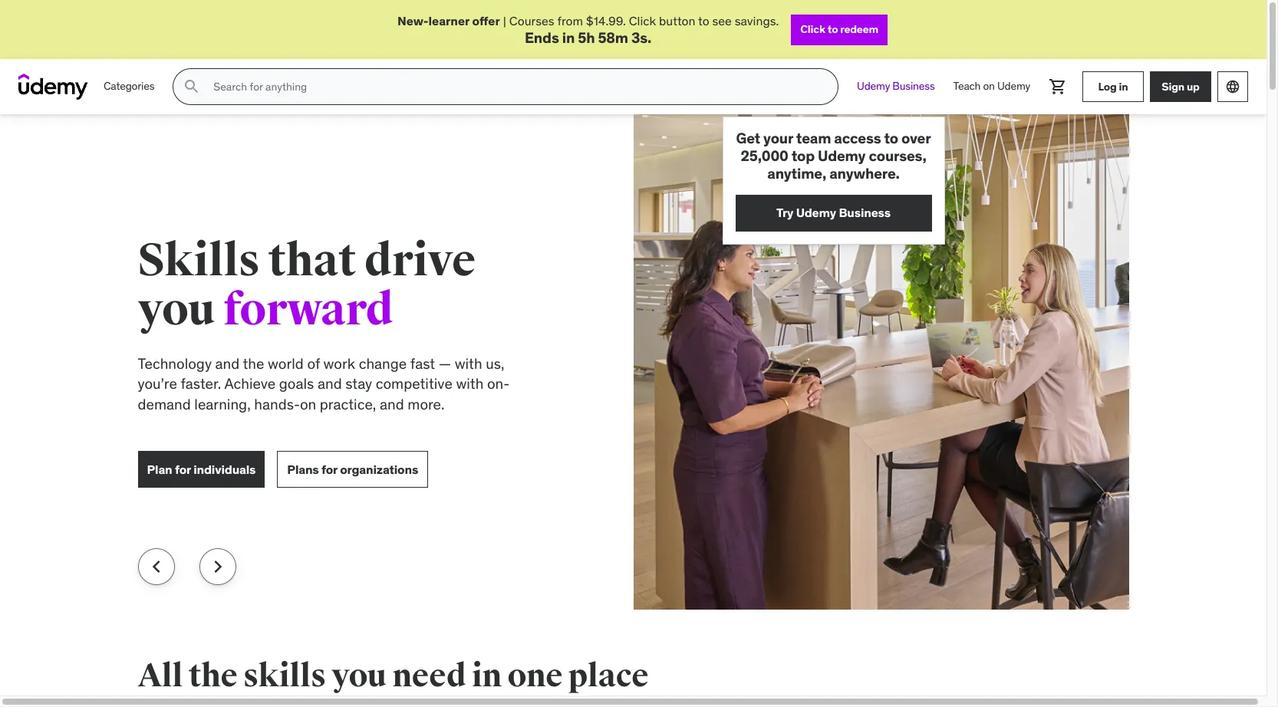 Task type: vqa. For each thing, say whether or not it's contained in the screenshot.
for related to Plans
yes



Task type: locate. For each thing, give the bounding box(es) containing it.
of
[[307, 354, 320, 373]]

for for plans
[[321, 462, 337, 477]]

2 for from the left
[[321, 462, 337, 477]]

get
[[736, 129, 760, 147]]

udemy inside get your team access to over 25,000 top udemy courses, anytime, anywhere.
[[818, 147, 866, 165]]

with right —
[[455, 354, 482, 373]]

udemy right 'top'
[[818, 147, 866, 165]]

for right plans
[[321, 462, 337, 477]]

access
[[834, 129, 881, 147]]

business
[[893, 79, 935, 93], [839, 205, 891, 220]]

click up . on the top right
[[629, 13, 656, 28]]

1 vertical spatial in
[[1119, 80, 1128, 93]]

with left on-
[[456, 375, 484, 393]]

teach on udemy link
[[944, 68, 1040, 105]]

2 vertical spatial in
[[472, 657, 502, 696]]

goals
[[279, 375, 314, 393]]

0 vertical spatial you
[[138, 283, 215, 338]]

savings.
[[735, 13, 779, 28]]

work
[[323, 354, 355, 373]]

you left need in the bottom left of the page
[[332, 657, 387, 696]]

$14.99.
[[586, 13, 626, 28]]

log
[[1098, 80, 1117, 93]]

to inside button
[[828, 22, 838, 36]]

anywhere.
[[830, 164, 900, 182]]

in
[[562, 29, 575, 47], [1119, 80, 1128, 93], [472, 657, 502, 696]]

and
[[215, 354, 240, 373], [318, 375, 342, 393], [380, 395, 404, 413]]

with
[[455, 354, 482, 373], [456, 375, 484, 393]]

to left over
[[884, 129, 899, 147]]

up
[[1187, 80, 1200, 93]]

over
[[902, 129, 931, 147]]

1 vertical spatial business
[[839, 205, 891, 220]]

in down from
[[562, 29, 575, 47]]

0 horizontal spatial on
[[300, 395, 316, 413]]

to left redeem
[[828, 22, 838, 36]]

in left one at the left
[[472, 657, 502, 696]]

Search for anything text field
[[211, 74, 820, 100]]

1 horizontal spatial and
[[318, 375, 342, 393]]

shopping cart with 0 items image
[[1049, 78, 1067, 96]]

udemy up access
[[857, 79, 890, 93]]

0 horizontal spatial business
[[839, 205, 891, 220]]

to inside get your team access to over 25,000 top udemy courses, anytime, anywhere.
[[884, 129, 899, 147]]

new-
[[397, 13, 429, 28]]

0 vertical spatial on
[[983, 79, 995, 93]]

for inside "link"
[[175, 462, 191, 477]]

on
[[983, 79, 995, 93], [300, 395, 316, 413]]

team
[[796, 129, 831, 147]]

click
[[629, 13, 656, 28], [801, 22, 826, 36]]

sign up link
[[1150, 72, 1212, 102]]

and down competitive
[[380, 395, 404, 413]]

1 for from the left
[[175, 462, 191, 477]]

and down work
[[318, 375, 342, 393]]

click inside click to redeem button
[[801, 22, 826, 36]]

log in link
[[1083, 72, 1144, 102]]

change
[[359, 354, 407, 373]]

|
[[503, 13, 506, 28]]

log in
[[1098, 80, 1128, 93]]

courses,
[[869, 147, 927, 165]]

1 vertical spatial the
[[189, 657, 237, 696]]

business down anywhere.
[[839, 205, 891, 220]]

2 horizontal spatial to
[[884, 129, 899, 147]]

0 horizontal spatial for
[[175, 462, 191, 477]]

1 horizontal spatial business
[[893, 79, 935, 93]]

udemy right try
[[796, 205, 836, 220]]

2 vertical spatial and
[[380, 395, 404, 413]]

on right "teach"
[[983, 79, 995, 93]]

and up achieve
[[215, 354, 240, 373]]

to
[[698, 13, 709, 28], [828, 22, 838, 36], [884, 129, 899, 147]]

1 vertical spatial you
[[332, 657, 387, 696]]

you inside skills that drive you
[[138, 283, 215, 338]]

1 horizontal spatial you
[[332, 657, 387, 696]]

skills
[[138, 233, 260, 288]]

categories button
[[94, 68, 164, 105]]

udemy left the shopping cart with 0 items icon
[[997, 79, 1031, 93]]

you up technology
[[138, 283, 215, 338]]

for right plan
[[175, 462, 191, 477]]

0 vertical spatial in
[[562, 29, 575, 47]]

0 horizontal spatial click
[[629, 13, 656, 28]]

1 vertical spatial on
[[300, 395, 316, 413]]

0 vertical spatial and
[[215, 354, 240, 373]]

udemy inside the teach on udemy link
[[997, 79, 1031, 93]]

0 horizontal spatial you
[[138, 283, 215, 338]]

1 horizontal spatial the
[[243, 354, 264, 373]]

the right all
[[189, 657, 237, 696]]

courses
[[509, 13, 554, 28]]

you're
[[138, 375, 177, 393]]

1 horizontal spatial to
[[828, 22, 838, 36]]

fast
[[410, 354, 435, 373]]

0 horizontal spatial and
[[215, 354, 240, 373]]

for
[[175, 462, 191, 477], [321, 462, 337, 477]]

2 horizontal spatial and
[[380, 395, 404, 413]]

1 horizontal spatial on
[[983, 79, 995, 93]]

0 horizontal spatial the
[[189, 657, 237, 696]]

to inside new-learner offer | courses from $14.99. click button to see savings. ends in 5h 58m 3s .
[[698, 13, 709, 28]]

to left see
[[698, 13, 709, 28]]

business up over
[[893, 79, 935, 93]]

stay
[[345, 375, 372, 393]]

udemy inside udemy business link
[[857, 79, 890, 93]]

place
[[568, 657, 649, 696]]

plans
[[287, 462, 319, 477]]

the
[[243, 354, 264, 373], [189, 657, 237, 696]]

the up achieve
[[243, 354, 264, 373]]

on inside technology and the world of work change fast — with us, you're faster. achieve goals and stay competitive with on- demand learning, hands-on practice, and more.
[[300, 395, 316, 413]]

udemy business
[[857, 79, 935, 93]]

individuals
[[194, 462, 256, 477]]

you for the
[[332, 657, 387, 696]]

on down goals
[[300, 395, 316, 413]]

anytime,
[[768, 164, 827, 182]]

practice,
[[320, 395, 376, 413]]

1 horizontal spatial click
[[801, 22, 826, 36]]

0 vertical spatial the
[[243, 354, 264, 373]]

plan
[[147, 462, 172, 477]]

0 horizontal spatial in
[[472, 657, 502, 696]]

0 horizontal spatial to
[[698, 13, 709, 28]]

1 horizontal spatial in
[[562, 29, 575, 47]]

that
[[268, 233, 356, 288]]

1 vertical spatial with
[[456, 375, 484, 393]]

udemy
[[857, 79, 890, 93], [997, 79, 1031, 93], [818, 147, 866, 165], [796, 205, 836, 220]]

you
[[138, 283, 215, 338], [332, 657, 387, 696]]

in right "log"
[[1119, 80, 1128, 93]]

1 horizontal spatial for
[[321, 462, 337, 477]]

click left redeem
[[801, 22, 826, 36]]



Task type: describe. For each thing, give the bounding box(es) containing it.
demand
[[138, 395, 191, 413]]

sign up
[[1162, 80, 1200, 93]]

0 vertical spatial with
[[455, 354, 482, 373]]

offer
[[472, 13, 500, 28]]

plans for organizations link
[[277, 452, 428, 488]]

button
[[659, 13, 696, 28]]

new-learner offer | courses from $14.99. click button to see savings. ends in 5h 58m 3s .
[[397, 13, 779, 47]]

all
[[138, 657, 183, 696]]

organizations
[[340, 462, 418, 477]]

your
[[764, 129, 793, 147]]

plan for individuals
[[147, 462, 256, 477]]

sign
[[1162, 80, 1185, 93]]

redeem
[[840, 22, 879, 36]]

previous image
[[144, 555, 168, 579]]

hands-
[[254, 395, 300, 413]]

the inside technology and the world of work change fast — with us, you're faster. achieve goals and stay competitive with on- demand learning, hands-on practice, and more.
[[243, 354, 264, 373]]

udemy inside try udemy business link
[[796, 205, 836, 220]]

skills that drive you
[[138, 233, 476, 338]]

0 vertical spatial business
[[893, 79, 935, 93]]

drive
[[364, 233, 476, 288]]

click inside new-learner offer | courses from $14.99. click button to see savings. ends in 5h 58m 3s .
[[629, 13, 656, 28]]

for for plan
[[175, 462, 191, 477]]

—
[[439, 354, 451, 373]]

technology and the world of work change fast — with us, you're faster. achieve goals and stay competitive with on- demand learning, hands-on practice, and more.
[[138, 354, 510, 413]]

need
[[392, 657, 466, 696]]

submit search image
[[183, 78, 201, 96]]

plan for individuals link
[[138, 452, 265, 488]]

.
[[648, 29, 652, 47]]

skills
[[243, 657, 326, 696]]

forward
[[223, 283, 394, 338]]

you for that
[[138, 283, 215, 338]]

one
[[508, 657, 563, 696]]

in inside new-learner offer | courses from $14.99. click button to see savings. ends in 5h 58m 3s .
[[562, 29, 575, 47]]

world
[[268, 354, 304, 373]]

choose a language image
[[1225, 79, 1241, 95]]

top
[[792, 147, 815, 165]]

achieve
[[224, 375, 276, 393]]

get your team access to over 25,000 top udemy courses, anytime, anywhere.
[[736, 129, 931, 182]]

5h 58m 3s
[[578, 29, 648, 47]]

learner
[[429, 13, 470, 28]]

1 vertical spatial and
[[318, 375, 342, 393]]

ends
[[525, 29, 559, 47]]

click to redeem
[[801, 22, 879, 36]]

categories
[[104, 79, 154, 93]]

competitive
[[376, 375, 453, 393]]

plans for organizations
[[287, 462, 418, 477]]

click to redeem button
[[791, 14, 888, 45]]

technology
[[138, 354, 212, 373]]

all the skills you need in one place
[[138, 657, 649, 696]]

try udemy business
[[777, 205, 891, 220]]

faster.
[[181, 375, 221, 393]]

more.
[[408, 395, 445, 413]]

on-
[[487, 375, 510, 393]]

us,
[[486, 354, 505, 373]]

teach on udemy
[[953, 79, 1031, 93]]

2 horizontal spatial in
[[1119, 80, 1128, 93]]

see
[[712, 13, 732, 28]]

udemy business link
[[848, 68, 944, 105]]

udemy image
[[18, 74, 88, 100]]

try
[[777, 205, 794, 220]]

25,000
[[741, 147, 789, 165]]

try udemy business link
[[736, 195, 932, 231]]

from
[[557, 13, 583, 28]]

teach
[[953, 79, 981, 93]]

learning,
[[194, 395, 251, 413]]

next image
[[205, 555, 230, 579]]



